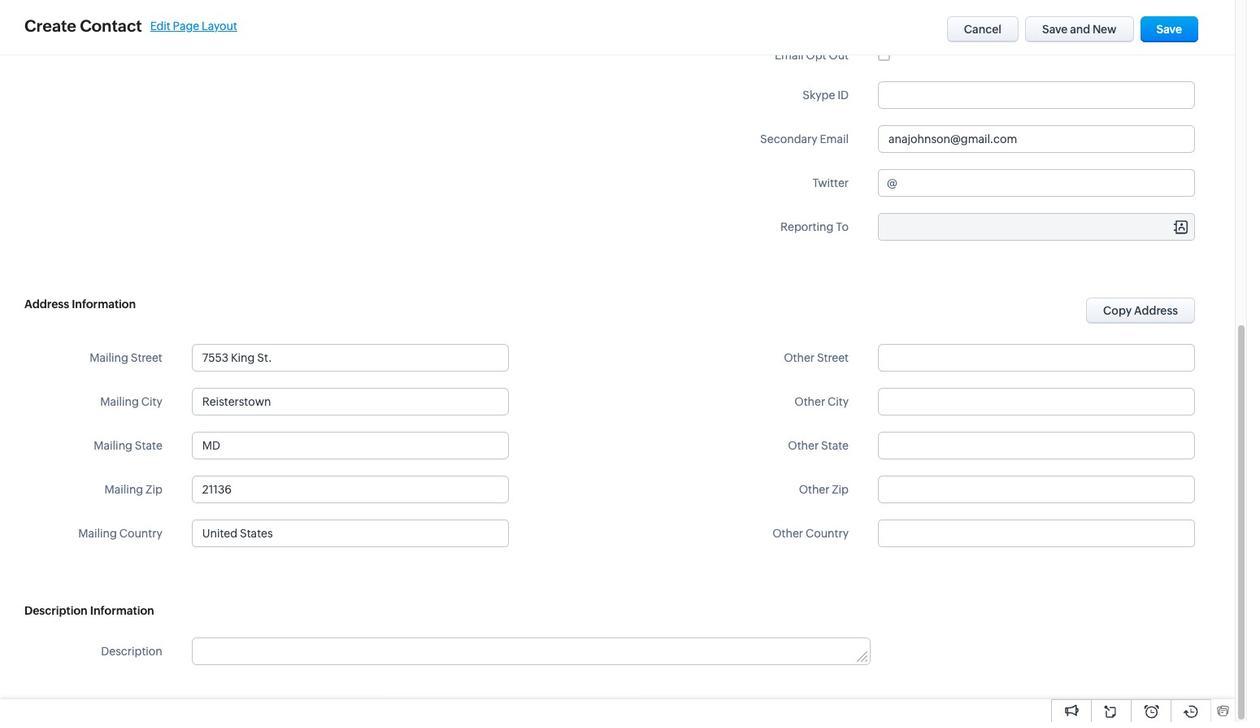 Task type: locate. For each thing, give the bounding box(es) containing it.
0 horizontal spatial description
[[24, 604, 88, 617]]

1 horizontal spatial city
[[828, 395, 849, 408]]

save right the new
[[1157, 23, 1182, 36]]

1 vertical spatial email
[[820, 133, 849, 146]]

mailing down mailing street
[[100, 395, 139, 408]]

email left opt at the top
[[775, 49, 804, 62]]

1 horizontal spatial save
[[1157, 23, 1182, 36]]

1 city from the left
[[141, 395, 162, 408]]

0 horizontal spatial country
[[119, 527, 162, 540]]

None text field
[[192, 0, 509, 25], [878, 0, 1195, 25], [878, 81, 1195, 109], [900, 170, 1195, 196], [192, 344, 509, 372], [878, 344, 1195, 372], [192, 388, 509, 416], [192, 476, 509, 503], [878, 476, 1195, 503], [193, 520, 508, 546], [193, 638, 870, 664], [192, 0, 509, 25], [878, 0, 1195, 25], [878, 81, 1195, 109], [900, 170, 1195, 196], [192, 344, 509, 372], [878, 344, 1195, 372], [192, 388, 509, 416], [192, 476, 509, 503], [878, 476, 1195, 503], [193, 520, 508, 546], [193, 638, 870, 664]]

save left and
[[1042, 23, 1068, 36]]

city for other city
[[828, 395, 849, 408]]

mailing for mailing street
[[90, 351, 128, 364]]

street up mailing city
[[131, 351, 162, 364]]

page
[[173, 19, 199, 32]]

0 horizontal spatial street
[[131, 351, 162, 364]]

email up 'twitter'
[[820, 133, 849, 146]]

other down other zip
[[773, 527, 803, 540]]

reporting to
[[781, 220, 849, 233]]

other for other zip
[[799, 483, 830, 496]]

0 horizontal spatial city
[[141, 395, 162, 408]]

2 city from the left
[[828, 395, 849, 408]]

other zip
[[799, 483, 849, 496]]

skype id
[[803, 89, 849, 102]]

0 horizontal spatial save
[[1042, 23, 1068, 36]]

save inside save and new button
[[1042, 23, 1068, 36]]

other country
[[773, 527, 849, 540]]

mailing state
[[94, 439, 162, 452]]

2 save from the left
[[1157, 23, 1182, 36]]

mailing down mailing city
[[94, 439, 133, 452]]

1 zip from the left
[[146, 483, 162, 496]]

mailing down mailing zip on the bottom left of page
[[78, 527, 117, 540]]

mailing zip
[[105, 483, 162, 496]]

zip down other state
[[832, 483, 849, 496]]

copy
[[1104, 304, 1132, 317]]

mailing street
[[90, 351, 162, 364]]

contact
[[80, 16, 142, 35]]

1 horizontal spatial country
[[806, 527, 849, 540]]

1 horizontal spatial state
[[821, 439, 849, 452]]

2 zip from the left
[[832, 483, 849, 496]]

information
[[72, 298, 136, 311], [90, 604, 154, 617]]

state for mailing state
[[135, 439, 162, 452]]

None field
[[879, 214, 1195, 240], [193, 520, 508, 546], [879, 520, 1195, 546], [879, 214, 1195, 240], [193, 520, 508, 546], [879, 520, 1195, 546]]

1 horizontal spatial street
[[817, 351, 849, 364]]

mailing up mailing city
[[90, 351, 128, 364]]

description for description information
[[24, 604, 88, 617]]

mailing city
[[100, 395, 162, 408]]

country
[[119, 527, 162, 540], [806, 527, 849, 540]]

save and new
[[1042, 23, 1117, 36]]

street
[[131, 351, 162, 364], [817, 351, 849, 364]]

other for other street
[[784, 351, 815, 364]]

other for other city
[[795, 395, 825, 408]]

other down other city
[[788, 439, 819, 452]]

mailing for mailing zip
[[105, 483, 143, 496]]

address
[[24, 298, 69, 311], [1134, 304, 1178, 317]]

1 horizontal spatial email
[[820, 133, 849, 146]]

1 vertical spatial description
[[101, 645, 162, 658]]

0 horizontal spatial zip
[[146, 483, 162, 496]]

address information copy address
[[24, 298, 1178, 317]]

information down mailing country
[[90, 604, 154, 617]]

state up other zip
[[821, 439, 849, 452]]

save for save
[[1157, 23, 1182, 36]]

email
[[775, 49, 804, 62], [820, 133, 849, 146]]

0 vertical spatial description
[[24, 604, 88, 617]]

1 horizontal spatial address
[[1134, 304, 1178, 317]]

0 vertical spatial information
[[72, 298, 136, 311]]

city up mailing state
[[141, 395, 162, 408]]

state up mailing zip on the bottom left of page
[[135, 439, 162, 452]]

information inside the address information copy address
[[72, 298, 136, 311]]

city up other state
[[828, 395, 849, 408]]

2 street from the left
[[817, 351, 849, 364]]

state
[[135, 439, 162, 452], [821, 439, 849, 452]]

zip down mailing state
[[146, 483, 162, 496]]

zip
[[146, 483, 162, 496], [832, 483, 849, 496]]

country for mailing country
[[119, 527, 162, 540]]

city
[[141, 395, 162, 408], [828, 395, 849, 408]]

2 state from the left
[[821, 439, 849, 452]]

information up mailing street
[[72, 298, 136, 311]]

1 horizontal spatial description
[[101, 645, 162, 658]]

country down other zip
[[806, 527, 849, 540]]

other up other city
[[784, 351, 815, 364]]

1 street from the left
[[131, 351, 162, 364]]

mailing
[[90, 351, 128, 364], [100, 395, 139, 408], [94, 439, 133, 452], [105, 483, 143, 496], [78, 527, 117, 540]]

1 state from the left
[[135, 439, 162, 452]]

other down the other street
[[795, 395, 825, 408]]

1 horizontal spatial zip
[[832, 483, 849, 496]]

None text field
[[878, 125, 1195, 153], [879, 214, 1195, 240], [878, 388, 1195, 416], [192, 432, 509, 459], [878, 432, 1195, 459], [879, 520, 1195, 546], [878, 125, 1195, 153], [879, 214, 1195, 240], [878, 388, 1195, 416], [192, 432, 509, 459], [878, 432, 1195, 459], [879, 520, 1195, 546]]

and
[[1070, 23, 1091, 36]]

other up other country
[[799, 483, 830, 496]]

save
[[1042, 23, 1068, 36], [1157, 23, 1182, 36]]

copy address button
[[1086, 298, 1195, 324]]

create
[[24, 16, 76, 35]]

secondary
[[760, 133, 818, 146]]

other
[[784, 351, 815, 364], [795, 395, 825, 408], [788, 439, 819, 452], [799, 483, 830, 496], [773, 527, 803, 540]]

country down mailing zip on the bottom left of page
[[119, 527, 162, 540]]

opt
[[806, 49, 827, 62]]

mailing country
[[78, 527, 162, 540]]

new
[[1093, 23, 1117, 36]]

1 vertical spatial information
[[90, 604, 154, 617]]

save inside "save" button
[[1157, 23, 1182, 36]]

0 horizontal spatial email
[[775, 49, 804, 62]]

id
[[838, 89, 849, 102]]

country for other country
[[806, 527, 849, 540]]

1 country from the left
[[119, 527, 162, 540]]

mailing for mailing city
[[100, 395, 139, 408]]

cancel
[[964, 23, 1002, 36]]

2 country from the left
[[806, 527, 849, 540]]

mailing up mailing country
[[105, 483, 143, 496]]

street up other city
[[817, 351, 849, 364]]

description
[[24, 604, 88, 617], [101, 645, 162, 658]]

save button
[[1141, 16, 1199, 42]]

save for save and new
[[1042, 23, 1068, 36]]

layout
[[202, 19, 237, 32]]

0 horizontal spatial state
[[135, 439, 162, 452]]

1 save from the left
[[1042, 23, 1068, 36]]

description for description
[[101, 645, 162, 658]]



Task type: describe. For each thing, give the bounding box(es) containing it.
street for mailing street
[[131, 351, 162, 364]]

mailing for mailing state
[[94, 439, 133, 452]]

zip for other zip
[[832, 483, 849, 496]]

email opt out
[[775, 49, 849, 62]]

@
[[887, 176, 898, 189]]

zip for mailing zip
[[146, 483, 162, 496]]

state for other state
[[821, 439, 849, 452]]

0 horizontal spatial address
[[24, 298, 69, 311]]

other state
[[788, 439, 849, 452]]

twitter
[[813, 176, 849, 189]]

other city
[[795, 395, 849, 408]]

to
[[836, 220, 849, 233]]

description information
[[24, 604, 154, 617]]

street for other street
[[817, 351, 849, 364]]

0 vertical spatial email
[[775, 49, 804, 62]]

edit
[[150, 19, 171, 32]]

other street
[[784, 351, 849, 364]]

skype
[[803, 89, 835, 102]]

mailing for mailing country
[[78, 527, 117, 540]]

information for address
[[72, 298, 136, 311]]

create contact edit page layout
[[24, 16, 237, 35]]

out
[[829, 49, 849, 62]]

other for other country
[[773, 527, 803, 540]]

other for other state
[[788, 439, 819, 452]]

reporting
[[781, 220, 834, 233]]

secondary email
[[760, 133, 849, 146]]

city for mailing city
[[141, 395, 162, 408]]

cancel button
[[947, 16, 1019, 42]]

save and new button
[[1025, 16, 1134, 42]]

edit page layout link
[[150, 19, 237, 32]]

information for description
[[90, 604, 154, 617]]

assistant
[[115, 5, 162, 18]]



Task type: vqa. For each thing, say whether or not it's contained in the screenshot.
Send
no



